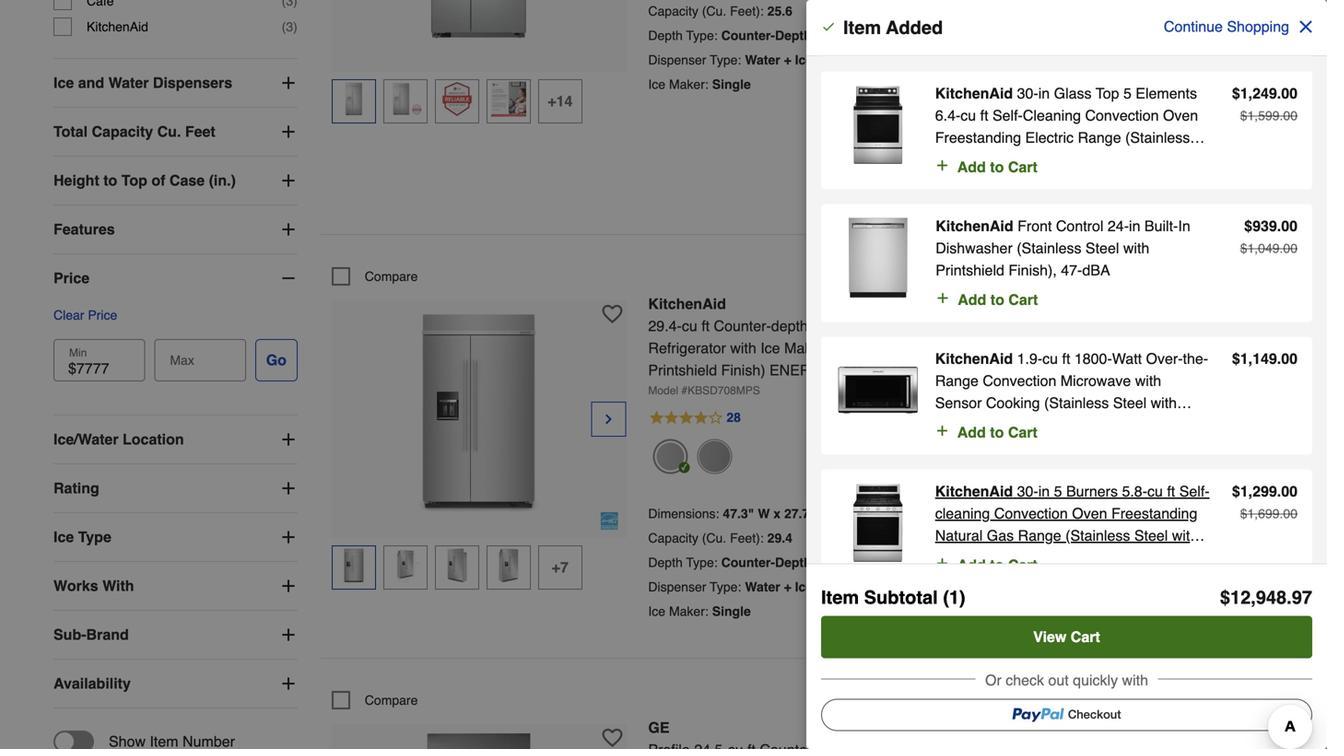 Task type: locate. For each thing, give the bounding box(es) containing it.
plus image inside "ice and water dispensers" button
[[279, 74, 298, 92]]

ice and water dispensers button
[[53, 59, 298, 107]]

in right 24-
[[1179, 218, 1191, 235]]

(cu. down 47.3"
[[702, 531, 727, 546]]

printshield down natural
[[936, 550, 1004, 567]]

plus image inside rating button
[[279, 480, 298, 498]]

steel inside 30-in glass top 5 elements 6.4-cu ft self-cleaning convection oven freestanding electric range (stainless steel with printshield finish)
[[936, 151, 969, 168]]

plus image inside features button
[[279, 220, 298, 239]]

ft right 6.4-
[[981, 107, 989, 124]]

1 horizontal spatial minus image
[[1010, 69, 1028, 87]]

kitchenaid up sensor
[[936, 350, 1013, 367]]

1 vertical spatial freestanding
[[1112, 505, 1198, 522]]

2 vertical spatial counter-
[[722, 555, 775, 570]]

add left truck filled image
[[958, 424, 986, 441]]

ge
[[649, 720, 670, 737]]

2 vertical spatial in
[[1039, 483, 1050, 500]]

0 vertical spatial top
[[1096, 85, 1120, 102]]

$ inside $ 9,929 .00
[[994, 718, 1001, 732]]

(1)
[[943, 587, 966, 609]]

price button
[[53, 255, 298, 302]]

0 vertical spatial oven
[[1164, 107, 1199, 124]]

compare inside 5013590413 element
[[365, 269, 418, 284]]

1 vertical spatial self-
[[1180, 483, 1210, 500]]

0 vertical spatial range
[[1078, 129, 1122, 146]]

1 ice maker: single from the top
[[649, 77, 751, 92]]

built- up maker
[[813, 318, 846, 335]]

kitchenaid
[[87, 19, 148, 34], [936, 85, 1013, 102], [936, 218, 1014, 235], [649, 295, 726, 312], [936, 350, 1013, 367], [936, 483, 1013, 500]]

1 vertical spatial counter-
[[714, 318, 772, 335]]

location
[[123, 431, 184, 448]]

4 product image from the top
[[836, 481, 921, 565]]

ft inside 30-in 5 burners 5.8-cu ft self- cleaning convection oven freestanding natural gas range (stainless steel with printshield finish)
[[1168, 483, 1176, 500]]

+
[[784, 53, 792, 67], [784, 580, 792, 595]]

5.8-
[[1122, 483, 1148, 500]]

2 compare from the top
[[365, 693, 418, 708]]

47-
[[1061, 262, 1083, 279]]

product image left 6.4-
[[836, 83, 921, 167]]

25.6
[[768, 4, 793, 18]]

by right it
[[1041, 434, 1053, 447]]

compare for 5013590413 element
[[365, 269, 418, 284]]

finish) down qty.
[[1077, 151, 1121, 168]]

1 horizontal spatial built-
[[1145, 218, 1179, 235]]

2 x from the left
[[832, 507, 840, 521]]

printshield down dishwasher
[[936, 262, 1005, 279]]

1 maker: from the top
[[669, 77, 709, 92]]

0 vertical spatial single
[[712, 77, 751, 92]]

1 vertical spatial +
[[784, 580, 792, 595]]

(cu. left 25.6
[[702, 4, 727, 18]]

+7
[[552, 559, 569, 576]]

plus image inside ice/water location button
[[279, 431, 298, 449]]

freestanding down 6.4-
[[936, 129, 1022, 146]]

glass
[[1054, 85, 1092, 102]]

1 vertical spatial minus image
[[279, 269, 298, 288]]

0 vertical spatial (cu.
[[702, 4, 727, 18]]

thumbnail image
[[336, 82, 371, 117], [388, 82, 423, 117], [440, 82, 475, 117], [491, 82, 526, 117], [336, 548, 371, 583], [388, 548, 423, 583], [440, 548, 475, 583], [491, 548, 526, 583]]

5 left elements
[[1124, 85, 1132, 102]]

ft right 5.8-
[[1168, 483, 1176, 500]]

feet): for 29.4
[[730, 531, 764, 546]]

add down natural
[[958, 557, 986, 574]]

dispenser type: water + ice down capacity (cu. feet): 25.6
[[649, 53, 813, 67]]

counter- up refrigerator
[[714, 318, 772, 335]]

1 horizontal spatial top
[[1096, 85, 1120, 102]]

convection up cooking
[[983, 372, 1057, 390]]

cu.
[[157, 123, 181, 140]]

0 vertical spatial compare
[[365, 269, 418, 284]]

works
[[53, 578, 98, 595]]

plus image inside availability button
[[279, 675, 298, 693]]

range inside 30-in 5 burners 5.8-cu ft self- cleaning convection oven freestanding natural gas range (stainless steel with printshield finish)
[[1018, 527, 1062, 544]]

add for 30-in glass top 5 elements 6.4-cu ft self-cleaning convection oven freestanding electric range (stainless steel with printshield finish)
[[958, 159, 986, 176]]

natural
[[936, 527, 983, 544]]

capacity for capacity (cu. feet): 29.4
[[649, 531, 699, 546]]

+14 button
[[538, 79, 583, 123]]

$ 939 .00 $ 1,049 .00
[[1241, 218, 1298, 256]]

30- inside 30-in glass top 5 elements 6.4-cu ft self-cleaning convection oven freestanding electric range (stainless steel with printshield finish)
[[1018, 85, 1039, 102]]

finish) up get it by
[[1009, 417, 1053, 434]]

product image right d
[[836, 481, 921, 565]]

water down 25.6
[[745, 53, 781, 67]]

sub-brand button
[[53, 611, 298, 659]]

range inside 30-in glass top 5 elements 6.4-cu ft self-cleaning convection oven freestanding electric range (stainless steel with printshield finish)
[[1078, 129, 1122, 146]]

range down qty.
[[1078, 129, 1122, 146]]

1 single from the top
[[712, 77, 751, 92]]

kitchenaid up ice and water dispensers
[[87, 19, 148, 34]]

2 horizontal spatial range
[[1078, 129, 1122, 146]]

1 vertical spatial dispenser type: water + ice
[[649, 580, 813, 595]]

with inside 30-in 5 burners 5.8-cu ft self- cleaning convection oven freestanding natural gas range (stainless steel with printshield finish)
[[1173, 527, 1199, 544]]

add to cart for (stainless
[[958, 424, 1038, 441]]

depth type: counter-depth down capacity (cu. feet): 29.4
[[649, 555, 812, 570]]

0 horizontal spatial built-
[[813, 318, 846, 335]]

(cu.
[[702, 4, 727, 18], [702, 531, 727, 546]]

(stainless inside 30-in 5 burners 5.8-cu ft self- cleaning convection oven freestanding natural gas range (stainless steel with printshield finish)
[[1066, 527, 1131, 544]]

at
[[1012, 388, 1021, 401]]

price
[[53, 270, 90, 287], [88, 308, 117, 323]]

ft inside kitchenaid 29.4-cu ft counter-depth built-in side-by-side refrigerator with ice maker (stainless steel with printshield finish) energy star model # kbsd708mps
[[702, 318, 710, 335]]

1 vertical spatial single
[[712, 604, 751, 619]]

+ down 25.6
[[784, 53, 792, 67]]

lowe's
[[1087, 388, 1121, 401]]

printshield down sensor
[[936, 417, 1004, 434]]

(cu. for 29.4
[[702, 531, 727, 546]]

actual price $9,929.00 element
[[994, 714, 1088, 746]]

1 vertical spatial (cu.
[[702, 531, 727, 546]]

added right 'checkmark' image
[[886, 17, 943, 38]]

in for top
[[1039, 85, 1050, 102]]

min max
[[69, 347, 194, 368]]

4 stars image
[[649, 407, 742, 430]]

chevron right image
[[602, 410, 616, 429]]

item left subtotal
[[822, 587, 859, 609]]

height to top of case (in.) button
[[53, 157, 298, 205]]

0 vertical spatial minus image
[[1010, 69, 1028, 87]]

in inside 30-in 5 burners 5.8-cu ft self- cleaning convection oven freestanding natural gas range (stainless steel with printshield finish)
[[1039, 483, 1050, 500]]

0 vertical spatial 30-
[[1018, 85, 1039, 102]]

ice/water
[[53, 431, 119, 448]]

top inside button
[[121, 172, 147, 189]]

continue shopping button
[[1152, 6, 1328, 48]]

plus image inside total capacity cu. feet button
[[279, 123, 298, 141]]

30- for self-
[[1018, 85, 1039, 102]]

self- right 6.4-
[[993, 107, 1023, 124]]

product image down side-
[[836, 348, 921, 433]]

add to cart button for 1.9-cu ft 1800-watt over-the- range convection microwave with sensor cooking (stainless steel with printshield finish)
[[936, 422, 1038, 444]]

0 vertical spatial counter-
[[722, 28, 775, 43]]

oven down elements
[[1164, 107, 1199, 124]]

0 vertical spatial freestanding
[[936, 129, 1022, 146]]

finish) inside 1.9-cu ft 1800-watt over-the- range convection microwave with sensor cooking (stainless steel with printshield finish)
[[1009, 417, 1053, 434]]

1 product image from the top
[[836, 83, 921, 167]]

47.3"
[[723, 507, 754, 521]]

$ for 939
[[1245, 218, 1253, 235]]

add to cart button down 6.4-
[[936, 156, 1038, 178]]

+14
[[548, 93, 573, 110]]

(stainless inside "front control 24-in built-in dishwasher (stainless steel with printshield finish), 47-dba"
[[1017, 240, 1082, 257]]

( 3 )
[[282, 19, 298, 34]]

0 vertical spatial convection
[[1086, 107, 1159, 124]]

capacity (cu. feet): 25.6
[[649, 4, 793, 18]]

ft inside 1.9-cu ft 1800-watt over-the- range convection microwave with sensor cooking (stainless steel with printshield finish)
[[1063, 350, 1071, 367]]

ready
[[1012, 370, 1044, 383]]

Stepper number input field with increment and decrement buttons number field
[[1044, 53, 1094, 103]]

2 dispenser type: water + ice from the top
[[649, 580, 813, 595]]

add to cart down finish),
[[958, 291, 1038, 308]]

freestanding
[[936, 129, 1022, 146], [1112, 505, 1198, 522]]

0 horizontal spatial top
[[121, 172, 147, 189]]

1,599
[[1248, 108, 1280, 123]]

built- inside kitchenaid 29.4-cu ft counter-depth built-in side-by-side refrigerator with ice maker (stainless steel with printshield finish) energy star model # kbsd708mps
[[813, 318, 846, 335]]

0 vertical spatial dispenser
[[649, 53, 707, 67]]

1 horizontal spatial oven
[[1164, 107, 1199, 124]]

depth type: counter-depth down capacity (cu. feet): 25.6
[[649, 28, 812, 43]]

counter- inside kitchenaid 29.4-cu ft counter-depth built-in side-by-side refrigerator with ice maker (stainless steel with printshield finish) energy star model # kbsd708mps
[[714, 318, 772, 335]]

1 vertical spatial oven
[[1073, 505, 1108, 522]]

maker: down capacity (cu. feet): 29.4
[[669, 604, 709, 619]]

2 product image from the top
[[836, 215, 921, 300]]

self- inside 30-in 5 burners 5.8-cu ft self- cleaning convection oven freestanding natural gas range (stainless steel with printshield finish)
[[1180, 483, 1210, 500]]

30- inside 30-in 5 burners 5.8-cu ft self- cleaning convection oven freestanding natural gas range (stainless steel with printshield finish)
[[1018, 483, 1039, 500]]

printshield up #
[[649, 362, 717, 379]]

(stainless down tue,
[[1045, 395, 1109, 412]]

1,299
[[1241, 483, 1278, 500]]

ft up tue,
[[1063, 350, 1071, 367]]

minus image left stepper number input field with increment and decrement buttons number field
[[1010, 69, 1028, 87]]

939
[[1253, 218, 1278, 235]]

1 horizontal spatial item added
[[1062, 477, 1128, 492]]

1 vertical spatial price
[[88, 308, 117, 323]]

plus image inside height to top of case (in.) button
[[279, 172, 298, 190]]

1 vertical spatial depth type: counter-depth
[[649, 555, 812, 570]]

in right control on the top right of the page
[[1129, 218, 1141, 235]]

0 horizontal spatial added
[[886, 17, 943, 38]]

0 vertical spatial item
[[844, 17, 882, 38]]

steel down 6.4-
[[936, 151, 969, 168]]

kitchenaid up 6.4-
[[936, 85, 1013, 102]]

cu left 'cleaning'
[[961, 107, 977, 124]]

1002541568 element
[[332, 691, 418, 710]]

printshield inside 30-in glass top 5 elements 6.4-cu ft self-cleaning convection oven freestanding electric range (stainless steel with printshield finish)
[[1004, 151, 1073, 168]]

product image up side-
[[836, 215, 921, 300]]

0 vertical spatial item added
[[844, 17, 943, 38]]

0 vertical spatial 5
[[1124, 85, 1132, 102]]

front
[[1018, 218, 1052, 235]]

5 inside 30-in 5 burners 5.8-cu ft self- cleaning convection oven freestanding natural gas range (stainless steel with printshield finish)
[[1054, 483, 1063, 500]]

sub-brand
[[53, 627, 129, 644]]

0 vertical spatial maker:
[[669, 77, 709, 92]]

add to cart button for 30-in glass top 5 elements 6.4-cu ft self-cleaning convection oven freestanding electric range (stainless steel with printshield finish)
[[936, 156, 1038, 178]]

1 vertical spatial compare
[[365, 693, 418, 708]]

feet):
[[730, 4, 764, 18], [730, 531, 764, 546]]

d
[[819, 507, 829, 521]]

1 vertical spatial in
[[846, 318, 858, 335]]

1 vertical spatial dispenser
[[649, 580, 707, 595]]

(stainless inside kitchenaid 29.4-cu ft counter-depth built-in side-by-side refrigerator with ice maker (stainless steel with printshield finish) energy star model # kbsd708mps
[[830, 340, 894, 357]]

add down dishwasher
[[958, 291, 987, 308]]

0 horizontal spatial range
[[936, 372, 979, 390]]

1 compare from the top
[[365, 269, 418, 284]]

12,948
[[1231, 587, 1287, 609]]

price inside "button"
[[53, 270, 90, 287]]

(cu. for 25.6
[[702, 4, 727, 18]]

elements
[[1136, 85, 1198, 102]]

0 vertical spatial self-
[[993, 107, 1023, 124]]

steel down (est.)
[[1114, 395, 1147, 412]]

0 vertical spatial added
[[886, 17, 943, 38]]

range right the gas
[[1018, 527, 1062, 544]]

$
[[1233, 85, 1241, 102], [1241, 108, 1248, 123], [1245, 218, 1253, 235], [1241, 241, 1248, 256], [994, 294, 1001, 308], [1233, 350, 1241, 367], [1233, 483, 1241, 500], [1241, 507, 1248, 521], [1221, 587, 1231, 609], [994, 718, 1001, 732]]

plus image
[[279, 74, 298, 92], [279, 123, 298, 141], [279, 172, 298, 190], [936, 289, 951, 307], [279, 577, 298, 596], [279, 675, 298, 693]]

jose
[[1060, 388, 1084, 401]]

1,049
[[1248, 241, 1280, 256]]

ice maker: single down capacity (cu. feet): 29.4
[[649, 604, 751, 619]]

1 vertical spatial in
[[1129, 218, 1141, 235]]

product image for 30-in 5 burners 5.8-cu ft self- cleaning convection oven freestanding natural gas range (stainless steel with printshield finish)
[[836, 481, 921, 565]]

with inside 30-in glass top 5 elements 6.4-cu ft self-cleaning convection oven freestanding electric range (stainless steel with printshield finish)
[[973, 151, 1000, 168]]

1 vertical spatial by
[[1041, 434, 1053, 447]]

0 vertical spatial in
[[1039, 85, 1050, 102]]

cart for freestanding
[[1009, 159, 1038, 176]]

2 + from the top
[[784, 580, 792, 595]]

ice/water location button
[[53, 416, 298, 464]]

stainless steel with printshield&#8482; finish image
[[653, 439, 688, 474]]

tue,
[[1062, 370, 1083, 383]]

2 vertical spatial convection
[[995, 505, 1068, 522]]

1 vertical spatial built-
[[813, 318, 846, 335]]

add to cart down the gas
[[958, 557, 1038, 574]]

in inside "front control 24-in built-in dishwasher (stainless steel with printshield finish), 47-dba"
[[1129, 218, 1141, 235]]

1 vertical spatial maker:
[[669, 604, 709, 619]]

finish) inside kitchenaid 29.4-cu ft counter-depth built-in side-by-side refrigerator with ice maker (stainless steel with printshield finish) energy star model # kbsd708mps
[[722, 362, 766, 379]]

(stainless down elements
[[1126, 129, 1191, 146]]

$ inside $ 12,499
[[994, 294, 1001, 308]]

3 product image from the top
[[836, 348, 921, 433]]

convection down yes image
[[995, 505, 1068, 522]]

1 vertical spatial capacity
[[92, 123, 153, 140]]

to for 30-in 5 burners 5.8-cu ft self- cleaning convection oven freestanding natural gas range (stainless steel with printshield finish)
[[990, 557, 1004, 574]]

28 button
[[649, 407, 972, 430]]

0 horizontal spatial oven
[[1073, 505, 1108, 522]]

capacity for capacity (cu. feet): 25.6
[[649, 4, 699, 18]]

1 vertical spatial added
[[1091, 477, 1128, 492]]

1 feet): from the top
[[730, 4, 764, 18]]

0 vertical spatial +
[[784, 53, 792, 67]]

2 vertical spatial water
[[745, 580, 781, 595]]

1 + from the top
[[784, 53, 792, 67]]

range inside 1.9-cu ft 1800-watt over-the- range convection microwave with sensor cooking (stainless steel with printshield finish)
[[936, 372, 979, 390]]

steel down by-
[[899, 340, 932, 357]]

top inside 30-in glass top 5 elements 6.4-cu ft self-cleaning convection oven freestanding electric range (stainless steel with printshield finish)
[[1096, 85, 1120, 102]]

cu inside kitchenaid 29.4-cu ft counter-depth built-in side-by-side refrigerator with ice maker (stainless steel with printshield finish) energy star model # kbsd708mps
[[682, 318, 698, 335]]

add to cart button down dishwasher
[[936, 289, 1038, 311]]

0 vertical spatial dispenser type: water + ice
[[649, 53, 813, 67]]

in inside "front control 24-in built-in dishwasher (stainless steel with printshield finish), 47-dba"
[[1179, 218, 1191, 235]]

1 (cu. from the top
[[702, 4, 727, 18]]

counter- down capacity (cu. feet): 25.6
[[722, 28, 775, 43]]

add to cart down cooking
[[958, 424, 1038, 441]]

0 vertical spatial in
[[1179, 218, 1191, 235]]

steel up dba
[[1086, 240, 1120, 257]]

self- right 5.8-
[[1180, 483, 1210, 500]]

1 vertical spatial 30-
[[1018, 483, 1039, 500]]

oven inside 30-in 5 burners 5.8-cu ft self- cleaning convection oven freestanding natural gas range (stainless steel with printshield finish)
[[1073, 505, 1108, 522]]

$ for 12,499
[[994, 294, 1001, 308]]

single down capacity (cu. feet): 29.4
[[712, 604, 751, 619]]

continue shopping
[[1164, 18, 1290, 35]]

0 vertical spatial price
[[53, 270, 90, 287]]

freestanding inside 30-in glass top 5 elements 6.4-cu ft self-cleaning convection oven freestanding electric range (stainless steel with printshield finish)
[[936, 129, 1022, 146]]

0 horizontal spatial x
[[774, 507, 781, 521]]

add to cart button down the gas
[[936, 555, 1038, 577]]

1 horizontal spatial x
[[832, 507, 840, 521]]

1 horizontal spatial added
[[1091, 477, 1128, 492]]

ice maker: single down capacity (cu. feet): 25.6
[[649, 77, 751, 92]]

kitchenaid inside kitchenaid 29.4-cu ft counter-depth built-in side-by-side refrigerator with ice maker (stainless steel with printshield finish) energy star model # kbsd708mps
[[649, 295, 726, 312]]

checkmark image
[[822, 19, 836, 34]]

dispenser down capacity (cu. feet): 25.6
[[649, 53, 707, 67]]

+ down 29.4
[[784, 580, 792, 595]]

1 vertical spatial range
[[936, 372, 979, 390]]

2 feet): from the top
[[730, 531, 764, 546]]

2 vertical spatial range
[[1018, 527, 1062, 544]]

h
[[878, 507, 887, 521]]

cu up ready
[[1043, 350, 1059, 367]]

1 vertical spatial item
[[1062, 477, 1087, 492]]

dispenser
[[649, 53, 707, 67], [649, 580, 707, 595]]

1 horizontal spatial range
[[1018, 527, 1062, 544]]

product image for front control 24-in built-in dishwasher (stainless steel with printshield finish), 47-dba
[[836, 215, 921, 300]]

sub-
[[53, 627, 86, 644]]

0 vertical spatial ice maker: single
[[649, 77, 751, 92]]

1 vertical spatial top
[[121, 172, 147, 189]]

freestanding inside 30-in 5 burners 5.8-cu ft self- cleaning convection oven freestanding natural gas range (stainless steel with printshield finish)
[[1112, 505, 1198, 522]]

0 horizontal spatial freestanding
[[936, 129, 1022, 146]]

view cart
[[1034, 629, 1101, 646]]

0 vertical spatial capacity
[[649, 4, 699, 18]]

x right d
[[832, 507, 840, 521]]

kbsd708mps
[[688, 384, 760, 397]]

minus image up go
[[279, 269, 298, 288]]

kitchenaid for front control 24-in built-in dishwasher (stainless steel with printshield finish), 47-dba
[[936, 218, 1014, 235]]

minus image
[[1010, 69, 1028, 87], [279, 269, 298, 288]]

plus image for availability
[[279, 675, 298, 693]]

depth
[[772, 318, 808, 335]]

steel inside kitchenaid 29.4-cu ft counter-depth built-in side-by-side refrigerator with ice maker (stainless steel with printshield finish) energy star model # kbsd708mps
[[899, 340, 932, 357]]

steel down 5.8-
[[1135, 527, 1168, 544]]

1 horizontal spatial 5
[[1124, 85, 1132, 102]]

add to cart for dba
[[958, 291, 1038, 308]]

convection down elements
[[1086, 107, 1159, 124]]

ready by tue, jan 2 (est.) at e. san jose lowe's
[[1012, 370, 1143, 401]]

feet): left 25.6
[[730, 4, 764, 18]]

w
[[758, 507, 770, 521]]

$ for 9,929
[[994, 718, 1001, 732]]

convection inside 30-in 5 burners 5.8-cu ft self- cleaning convection oven freestanding natural gas range (stainless steel with printshield finish)
[[995, 505, 1068, 522]]

printshield
[[1004, 151, 1073, 168], [936, 262, 1005, 279], [649, 362, 717, 379], [936, 417, 1004, 434], [936, 550, 1004, 567]]

1 horizontal spatial freestanding
[[1112, 505, 1198, 522]]

x right w
[[774, 507, 781, 521]]

kitchenaid up 29.4-
[[649, 295, 726, 312]]

top
[[1096, 85, 1120, 102], [121, 172, 147, 189]]

total
[[53, 123, 88, 140]]

item right 'checkmark' image
[[844, 17, 882, 38]]

built- right 24-
[[1145, 218, 1179, 235]]

price right clear
[[88, 308, 117, 323]]

0 vertical spatial by
[[1047, 370, 1059, 383]]

clear
[[53, 308, 84, 323]]

built- inside "front control 24-in built-in dishwasher (stainless steel with printshield finish), 47-dba"
[[1145, 218, 1179, 235]]

0 horizontal spatial item added
[[844, 17, 943, 38]]

depth down 25.6
[[775, 28, 812, 43]]

1 dispenser from the top
[[649, 53, 707, 67]]

water right the and
[[108, 74, 149, 91]]

2 30- from the top
[[1018, 483, 1039, 500]]

0 horizontal spatial minus image
[[279, 269, 298, 288]]

1 vertical spatial ice maker: single
[[649, 604, 751, 619]]

1 30- from the top
[[1018, 85, 1039, 102]]

5
[[1124, 85, 1132, 102], [1054, 483, 1063, 500]]

added
[[886, 17, 943, 38], [1091, 477, 1128, 492]]

1 vertical spatial water
[[108, 74, 149, 91]]

cart for (stainless
[[1009, 424, 1038, 441]]

with inside "front control 24-in built-in dishwasher (stainless steel with printshield finish), 47-dba"
[[1124, 240, 1150, 257]]

2 (cu. from the top
[[702, 531, 727, 546]]

range up sensor
[[936, 372, 979, 390]]

add down 6.4-
[[958, 159, 986, 176]]

dispenser down capacity (cu. feet): 29.4
[[649, 580, 707, 595]]

water inside button
[[108, 74, 149, 91]]

height
[[53, 172, 99, 189]]

compare inside 1002541568 element
[[365, 693, 418, 708]]

ft
[[981, 107, 989, 124], [702, 318, 710, 335], [1063, 350, 1071, 367], [1168, 483, 1176, 500]]

2 vertical spatial capacity
[[649, 531, 699, 546]]

0 horizontal spatial in
[[846, 318, 858, 335]]

1 vertical spatial convection
[[983, 372, 1057, 390]]

convection inside 30-in glass top 5 elements 6.4-cu ft self-cleaning convection oven freestanding electric range (stainless steel with printshield finish)
[[1086, 107, 1159, 124]]

printshield down electric
[[1004, 151, 1073, 168]]

add to cart for gas
[[958, 557, 1038, 574]]

by
[[1047, 370, 1059, 383], [1041, 434, 1053, 447]]

in left side-
[[846, 318, 858, 335]]

top left of
[[121, 172, 147, 189]]

(stainless up star
[[830, 340, 894, 357]]

maker: down capacity (cu. feet): 25.6
[[669, 77, 709, 92]]

depth type: counter-depth
[[649, 28, 812, 43], [649, 555, 812, 570]]

printshield inside 30-in 5 burners 5.8-cu ft self- cleaning convection oven freestanding natural gas range (stainless steel with printshield finish)
[[936, 550, 1004, 567]]

item added right yes image
[[1062, 477, 1128, 492]]

item added right 'checkmark' image
[[844, 17, 943, 38]]

single down capacity (cu. feet): 25.6
[[712, 77, 751, 92]]

convection
[[1086, 107, 1159, 124], [983, 372, 1057, 390], [995, 505, 1068, 522]]

kitchenaid up dishwasher
[[936, 218, 1014, 235]]

in inside 30-in glass top 5 elements 6.4-cu ft self-cleaning convection oven freestanding electric range (stainless steel with printshield finish)
[[1039, 85, 1050, 102]]

add
[[958, 159, 986, 176], [958, 291, 987, 308], [958, 424, 986, 441], [958, 557, 986, 574]]

ft inside 30-in glass top 5 elements 6.4-cu ft self-cleaning convection oven freestanding electric range (stainless steel with printshield finish)
[[981, 107, 989, 124]]

feet
[[185, 123, 216, 140]]

yes image
[[1040, 477, 1055, 492]]

0 horizontal spatial self-
[[993, 107, 1023, 124]]

in up 'cleaning'
[[1039, 85, 1050, 102]]

1 horizontal spatial self-
[[1180, 483, 1210, 500]]

0 horizontal spatial 5
[[1054, 483, 1063, 500]]

0 vertical spatial depth type: counter-depth
[[649, 28, 812, 43]]

(stainless down front
[[1017, 240, 1082, 257]]

view
[[1034, 629, 1067, 646]]

1 dispenser type: water + ice from the top
[[649, 53, 813, 67]]

product image
[[836, 83, 921, 167], [836, 215, 921, 300], [836, 348, 921, 433], [836, 481, 921, 565]]

0 vertical spatial built-
[[1145, 218, 1179, 235]]

out
[[1049, 672, 1069, 689]]

)
[[293, 19, 298, 34]]

add to cart
[[958, 159, 1038, 176], [958, 291, 1038, 308], [958, 424, 1038, 441], [958, 557, 1038, 574]]

1 vertical spatial feet):
[[730, 531, 764, 546]]

finish) down the gas
[[1009, 550, 1053, 567]]

water down 29.4
[[745, 580, 781, 595]]

12,499
[[1001, 290, 1086, 322]]

steel inside "front control 24-in built-in dishwasher (stainless steel with printshield finish), 47-dba"
[[1086, 240, 1120, 257]]

plus image
[[1109, 69, 1128, 87], [936, 156, 950, 175], [279, 220, 298, 239], [936, 422, 950, 440], [279, 431, 298, 449], [279, 480, 298, 498], [279, 528, 298, 547], [936, 555, 950, 573], [279, 626, 298, 645]]

plus image inside works with 'button'
[[279, 577, 298, 596]]

ft up refrigerator
[[702, 318, 710, 335]]

freestanding down 5.8-
[[1112, 505, 1198, 522]]

add to cart button down cooking
[[936, 422, 1038, 444]]

5 left burners
[[1054, 483, 1063, 500]]

price inside button
[[88, 308, 117, 323]]

0 vertical spatial feet):
[[730, 4, 764, 18]]

30- up 'cleaning'
[[1018, 85, 1039, 102]]

(
[[282, 19, 286, 34]]

1 vertical spatial 5
[[1054, 483, 1063, 500]]

24-
[[1108, 218, 1129, 235]]

1 horizontal spatial in
[[1179, 218, 1191, 235]]



Task type: vqa. For each thing, say whether or not it's contained in the screenshot.
'Not'
no



Task type: describe. For each thing, give the bounding box(es) containing it.
dishwasher
[[936, 240, 1013, 257]]

truck filled image
[[994, 416, 1007, 429]]

plus image for works with
[[279, 577, 298, 596]]

9,929
[[1001, 714, 1071, 746]]

29.4
[[768, 531, 793, 546]]

or check out quickly with
[[986, 672, 1149, 689]]

front control 24-in built-in dishwasher (stainless steel with printshield finish), 47-dba
[[936, 218, 1191, 279]]

to for front control 24-in built-in dishwasher (stainless steel with printshield finish), 47-dba
[[991, 291, 1005, 308]]

side-
[[863, 318, 897, 335]]

finish) inside 30-in 5 burners 5.8-cu ft self- cleaning convection oven freestanding natural gas range (stainless steel with printshield finish)
[[1009, 550, 1053, 567]]

1 x from the left
[[774, 507, 781, 521]]

depth down 29.4
[[775, 555, 812, 570]]

availability button
[[53, 660, 298, 708]]

plus image inside sub-brand button
[[279, 626, 298, 645]]

1.9-cu ft 1800-watt over-the- range convection microwave with sensor cooking (stainless steel with printshield finish)
[[936, 350, 1209, 434]]

plus image inside ice type button
[[279, 528, 298, 547]]

close image
[[1297, 18, 1316, 36]]

clear price
[[53, 308, 117, 323]]

1 depth type: counter-depth from the top
[[649, 28, 812, 43]]

view cart button
[[822, 616, 1313, 659]]

2 depth type: counter-depth from the top
[[649, 555, 812, 570]]

add for 30-in 5 burners 5.8-cu ft self- cleaning convection oven freestanding natural gas range (stainless steel with printshield finish)
[[958, 557, 986, 574]]

$ for 1,149
[[1233, 350, 1241, 367]]

ice inside kitchenaid 29.4-cu ft counter-depth built-in side-by-side refrigerator with ice maker (stainless steel with printshield finish) energy star model # kbsd708mps
[[761, 340, 781, 357]]

0 vertical spatial water
[[745, 53, 781, 67]]

e. san jose lowe's button
[[1024, 385, 1121, 404]]

2 vertical spatial item
[[822, 587, 859, 609]]

ice type button
[[53, 514, 298, 562]]

cu inside 1.9-cu ft 1800-watt over-the- range convection microwave with sensor cooking (stainless steel with printshield finish)
[[1043, 350, 1059, 367]]

.00 inside $ 9,929 .00
[[1071, 718, 1088, 732]]

dimensions: 47.3" w x  27.7" d x  83.4" h
[[649, 507, 887, 521]]

to inside button
[[103, 172, 117, 189]]

check
[[1006, 672, 1045, 689]]

self- inside 30-in glass top 5 elements 6.4-cu ft self-cleaning convection oven freestanding electric range (stainless steel with printshield finish)
[[993, 107, 1023, 124]]

$ for 1,249
[[1233, 85, 1241, 102]]

$ 9,929 .00
[[994, 714, 1088, 746]]

by inside ready by tue, jan 2 (est.) at e. san jose lowe's
[[1047, 370, 1059, 383]]

get
[[1012, 434, 1030, 447]]

30- for convection
[[1018, 483, 1039, 500]]

features button
[[53, 206, 298, 254]]

works with
[[53, 578, 134, 595]]

$ for 1,299
[[1233, 483, 1241, 500]]

cu inside 30-in 5 burners 5.8-cu ft self- cleaning convection oven freestanding natural gas range (stainless steel with printshield finish)
[[1148, 483, 1163, 500]]

item subtotal (1)
[[822, 587, 966, 609]]

$ 1,149 .00
[[1233, 350, 1298, 367]]

in inside kitchenaid 29.4-cu ft counter-depth built-in side-by-side refrigerator with ice maker (stainless steel with printshield finish) energy star model # kbsd708mps
[[846, 318, 858, 335]]

ice and water dispensers
[[53, 74, 232, 91]]

kitchenaid for 30-in 5 burners 5.8-cu ft self- cleaning convection oven freestanding natural gas range (stainless steel with printshield finish)
[[936, 483, 1013, 500]]

quickly
[[1073, 672, 1118, 689]]

plus image for height to top of case (in.)
[[279, 172, 298, 190]]

(stainless inside 30-in glass top 5 elements 6.4-cu ft self-cleaning convection oven freestanding electric range (stainless steel with printshield finish)
[[1126, 129, 1191, 146]]

model
[[649, 384, 679, 397]]

1800-
[[1075, 350, 1113, 367]]

stainless steel image
[[697, 439, 732, 474]]

printshield inside "front control 24-in built-in dishwasher (stainless steel with printshield finish), 47-dba"
[[936, 262, 1005, 279]]

kitchenaid for 1.9-cu ft 1800-watt over-the- range convection microwave with sensor cooking (stainless steel with printshield finish)
[[936, 350, 1013, 367]]

1,249
[[1241, 85, 1278, 102]]

30-in 5 burners 5.8-cu ft self- cleaning convection oven freestanding natural gas range (stainless steel with printshield finish)
[[936, 483, 1210, 567]]

2 ice maker: single from the top
[[649, 604, 751, 619]]

1.9-
[[1018, 350, 1043, 367]]

side
[[917, 318, 947, 335]]

oven inside 30-in glass top 5 elements 6.4-cu ft self-cleaning convection oven freestanding electric range (stainless steel with printshield finish)
[[1164, 107, 1199, 124]]

energy
[[770, 362, 832, 379]]

depth down capacity (cu. feet): 25.6
[[649, 28, 683, 43]]

6.4-
[[936, 107, 961, 124]]

finish) inside 30-in glass top 5 elements 6.4-cu ft self-cleaning convection oven freestanding electric range (stainless steel with printshield finish)
[[1077, 151, 1121, 168]]

ice type
[[53, 529, 111, 546]]

rating button
[[53, 465, 298, 513]]

star
[[836, 362, 874, 379]]

5013590413 element
[[332, 267, 418, 286]]

kitchenaid29.4-cu ft counter-depth built-in side-by-side refrigerator with ice maker (stainless steel with printshield finish) energy star element
[[332, 300, 626, 538]]

cart for dba
[[1009, 291, 1038, 308]]

$ 12,499
[[994, 290, 1086, 322]]

steel inside 1.9-cu ft 1800-watt over-the- range convection microwave with sensor cooking (stainless steel with printshield finish)
[[1114, 395, 1147, 412]]

(stainless inside 1.9-cu ft 1800-watt over-the- range convection microwave with sensor cooking (stainless steel with printshield finish)
[[1045, 395, 1109, 412]]

actual price $12,499.00 element
[[994, 290, 1104, 322]]

minus image inside price "button"
[[279, 269, 298, 288]]

1,699
[[1248, 507, 1280, 521]]

cleaning
[[936, 505, 991, 522]]

jan
[[1086, 370, 1104, 383]]

capacity inside button
[[92, 123, 153, 140]]

microwave
[[1061, 372, 1132, 390]]

add to cart for freestanding
[[958, 159, 1038, 176]]

or
[[986, 672, 1002, 689]]

add for front control 24-in built-in dishwasher (stainless steel with printshield finish), 47-dba
[[958, 291, 987, 308]]

delivery
[[1012, 415, 1062, 430]]

plus image for ice and water dispensers
[[279, 74, 298, 92]]

it
[[1033, 434, 1038, 447]]

2 single from the top
[[712, 604, 751, 619]]

plus image for total capacity cu. feet
[[279, 123, 298, 141]]

heart outline image
[[602, 728, 623, 749]]

finish),
[[1009, 262, 1057, 279]]

total capacity cu. feet button
[[53, 108, 298, 156]]

3
[[286, 19, 293, 34]]

steel inside 30-in 5 burners 5.8-cu ft self- cleaning convection oven freestanding natural gas range (stainless steel with printshield finish)
[[1135, 527, 1168, 544]]

(est.)
[[1116, 370, 1143, 383]]

2 dispenser from the top
[[649, 580, 707, 595]]

clear price button
[[53, 306, 117, 325]]

height to top of case (in.)
[[53, 172, 236, 189]]

in for burners
[[1039, 483, 1050, 500]]

to for 1.9-cu ft 1800-watt over-the- range convection microwave with sensor cooking (stainless steel with printshield finish)
[[990, 424, 1004, 441]]

printshield inside kitchenaid 29.4-cu ft counter-depth built-in side-by-side refrigerator with ice maker (stainless steel with printshield finish) energy star model # kbsd708mps
[[649, 362, 717, 379]]

printshield inside 1.9-cu ft 1800-watt over-the- range convection microwave with sensor cooking (stainless steel with printshield finish)
[[936, 417, 1004, 434]]

add for 1.9-cu ft 1800-watt over-the- range convection microwave with sensor cooking (stainless steel with printshield finish)
[[958, 424, 986, 441]]

capacity (cu. feet): 29.4
[[649, 531, 793, 546]]

(in.)
[[209, 172, 236, 189]]

go
[[266, 352, 287, 369]]

to for 30-in glass top 5 elements 6.4-cu ft self-cleaning convection oven freestanding electric range (stainless steel with printshield finish)
[[990, 159, 1004, 176]]

the-
[[1183, 350, 1209, 367]]

cooking
[[986, 395, 1041, 412]]

.
[[1287, 587, 1292, 609]]

type
[[78, 529, 111, 546]]

case
[[170, 172, 205, 189]]

go button
[[255, 339, 298, 382]]

cart for gas
[[1009, 557, 1038, 574]]

$ for 12,948
[[1221, 587, 1231, 609]]

$ 1,299 .00 $ 1,699 .00
[[1233, 483, 1298, 521]]

compare for 1002541568 element
[[365, 693, 418, 708]]

add to cart button for front control 24-in built-in dishwasher (stainless steel with printshield finish), 47-dba
[[936, 289, 1038, 311]]

shopping
[[1228, 18, 1290, 35]]

show item number element
[[53, 731, 235, 750]]

5 inside 30-in glass top 5 elements 6.4-cu ft self-cleaning convection oven freestanding electric range (stainless steel with printshield finish)
[[1124, 85, 1132, 102]]

feet): for 25.6
[[730, 4, 764, 18]]

watt
[[1113, 350, 1142, 367]]

product image for 30-in glass top 5 elements 6.4-cu ft self-cleaning convection oven freestanding electric range (stainless steel with printshield finish)
[[836, 83, 921, 167]]

kitchenaid for 30-in glass top 5 elements 6.4-cu ft self-cleaning convection oven freestanding electric range (stainless steel with printshield finish)
[[936, 85, 1013, 102]]

product image for 1.9-cu ft 1800-watt over-the- range convection microwave with sensor cooking (stainless steel with printshield finish)
[[836, 348, 921, 433]]

cu inside 30-in glass top 5 elements 6.4-cu ft self-cleaning convection oven freestanding electric range (stainless steel with printshield finish)
[[961, 107, 977, 124]]

max
[[170, 353, 194, 368]]

2 maker: from the top
[[669, 604, 709, 619]]

83.4"
[[843, 507, 874, 521]]

convection inside 1.9-cu ft 1800-watt over-the- range convection microwave with sensor cooking (stainless steel with printshield finish)
[[983, 372, 1057, 390]]

heart outline image
[[602, 304, 623, 324]]

min
[[69, 347, 87, 360]]

27.7"
[[785, 507, 816, 521]]

control
[[1057, 218, 1104, 235]]

depth down dimensions:
[[649, 555, 683, 570]]

add to cart button for 30-in 5 burners 5.8-cu ft self- cleaning convection oven freestanding natural gas range (stainless steel with printshield finish)
[[936, 555, 1038, 577]]

brand
[[86, 627, 129, 644]]

san
[[1038, 388, 1057, 401]]

pickup image
[[994, 351, 1007, 364]]

maker
[[785, 340, 826, 357]]

of
[[152, 172, 165, 189]]

rating
[[53, 480, 99, 497]]

28
[[727, 410, 741, 425]]

e.
[[1024, 388, 1035, 401]]

1,149
[[1241, 350, 1278, 367]]

1 vertical spatial item added
[[1062, 477, 1128, 492]]

total capacity cu. feet
[[53, 123, 216, 140]]



